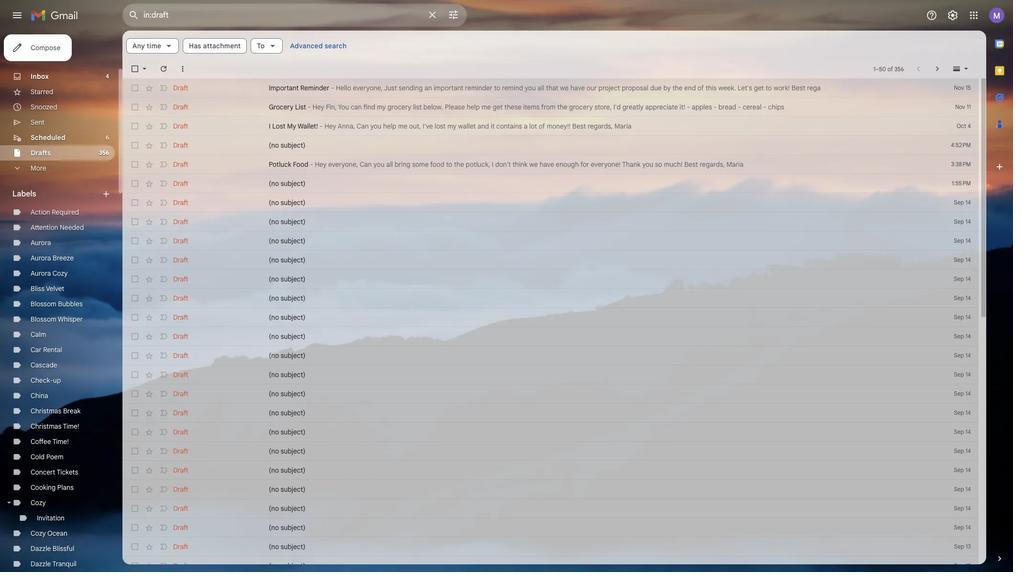 Task type: vqa. For each thing, say whether or not it's contained in the screenshot.


Task type: describe. For each thing, give the bounding box(es) containing it.
6 row from the top
[[122, 174, 979, 193]]

some
[[412, 160, 429, 169]]

food
[[430, 160, 445, 169]]

2 (no subject) from the top
[[269, 179, 305, 188]]

2 horizontal spatial the
[[673, 84, 683, 92]]

dazzle for dazzle blissful
[[31, 545, 51, 554]]

cascade
[[31, 361, 57, 370]]

16 draft from the top
[[173, 371, 188, 379]]

cold poem
[[31, 453, 63, 462]]

sep 14 for 20th row
[[954, 448, 971, 455]]

17 (no from the top
[[269, 467, 279, 475]]

christmas break link
[[31, 407, 81, 416]]

find
[[364, 103, 375, 111]]

time! for coffee time!
[[52, 438, 69, 446]]

subject) for 21th (no subject) link from the top
[[281, 543, 305, 552]]

velvet
[[46, 285, 64, 293]]

invitation link
[[37, 514, 65, 523]]

22 (no from the top
[[269, 562, 279, 571]]

time! for christmas time!
[[63, 422, 79, 431]]

4 14 from the top
[[966, 256, 971, 264]]

2 sep from the top
[[954, 218, 964, 225]]

hey for everyone,
[[315, 160, 327, 169]]

14 draft from the top
[[173, 333, 188, 341]]

4 row from the top
[[122, 136, 979, 155]]

sep 14 for 13th row from the top of the "main content" containing any time
[[954, 314, 971, 321]]

break
[[63, 407, 81, 416]]

cascade link
[[31, 361, 57, 370]]

1 horizontal spatial i
[[492, 160, 494, 169]]

14 for 20th (no subject) link
[[966, 524, 971, 532]]

compose
[[31, 44, 61, 52]]

2 horizontal spatial best
[[792, 84, 806, 92]]

3 draft from the top
[[173, 122, 188, 131]]

0 horizontal spatial i
[[269, 122, 271, 131]]

4 inside "main content"
[[968, 122, 971, 130]]

17 draft from the top
[[173, 390, 188, 399]]

subject) for fifth (no subject) link from the top
[[281, 237, 305, 245]]

3 (no from the top
[[269, 199, 279, 207]]

appreciate
[[645, 103, 678, 111]]

14 for seventh (no subject) link
[[966, 276, 971, 283]]

13 draft from the top
[[173, 313, 188, 322]]

19 (no subject) from the top
[[269, 505, 305, 513]]

18 draft from the top
[[173, 409, 188, 418]]

- right the food
[[310, 160, 313, 169]]

concert tickets link
[[31, 468, 78, 477]]

advanced search button
[[286, 37, 351, 55]]

23 row from the top
[[122, 500, 979, 519]]

wallet!
[[298, 122, 318, 131]]

16 sep from the top
[[954, 486, 964, 493]]

7 draft from the top
[[173, 199, 188, 207]]

1:55 pm
[[952, 180, 971, 187]]

2 (no subject) link from the top
[[269, 179, 926, 189]]

bring
[[395, 160, 411, 169]]

4 (no from the top
[[269, 218, 279, 226]]

13 sep from the top
[[954, 429, 964, 436]]

chips
[[768, 103, 785, 111]]

14 for 12th (no subject) link from the top of the "main content" containing any time
[[966, 371, 971, 378]]

15 (no from the top
[[269, 428, 279, 437]]

- left hello
[[331, 84, 334, 92]]

12 (no from the top
[[269, 371, 279, 379]]

1 grocery from the left
[[388, 103, 411, 111]]

14 for 4th (no subject) link from the top of the "main content" containing any time
[[966, 218, 971, 225]]

sep 14 for 17th row from the top of the "main content" containing any time
[[954, 390, 971, 398]]

car rental link
[[31, 346, 62, 355]]

8 draft from the top
[[173, 218, 188, 226]]

bread
[[719, 103, 736, 111]]

wallet
[[458, 122, 476, 131]]

you left so
[[643, 160, 654, 169]]

dazzle for dazzle tranquil
[[31, 560, 51, 569]]

21 (no subject) from the top
[[269, 543, 305, 552]]

356 inside labels navigation
[[99, 149, 109, 156]]

christmas time!
[[31, 422, 79, 431]]

13 (no subject) link from the top
[[269, 389, 926, 399]]

20 (no subject) from the top
[[269, 524, 305, 533]]

- right bread
[[738, 103, 741, 111]]

subject) for sixth (no subject) link from the top of the "main content" containing any time
[[281, 256, 305, 265]]

subject) for tenth (no subject) link from the bottom of the "main content" containing any time
[[281, 390, 305, 399]]

0 horizontal spatial my
[[377, 103, 386, 111]]

8 (no from the top
[[269, 294, 279, 303]]

5 (no subject) link from the top
[[269, 236, 926, 246]]

19 sep from the top
[[954, 544, 965, 551]]

15
[[966, 84, 971, 91]]

you
[[338, 103, 349, 111]]

attachment
[[203, 42, 241, 50]]

search
[[325, 42, 347, 50]]

labels navigation
[[0, 31, 122, 573]]

out,
[[409, 122, 421, 131]]

toggle split pane mode image
[[952, 64, 962, 74]]

1 (no subject) link from the top
[[269, 141, 926, 150]]

11 (no subject) link from the top
[[269, 351, 926, 361]]

starred
[[31, 88, 53, 96]]

i lost my wallet! - hey anna, can you help me out, i've lost my wallet and it contains a lot of money!! best regards, maria
[[269, 122, 632, 131]]

tranquil
[[52, 560, 77, 569]]

1 row from the top
[[122, 78, 979, 98]]

subject) for 11th (no subject) link from the top
[[281, 352, 305, 360]]

9 sep from the top
[[954, 352, 964, 359]]

main menu image
[[11, 10, 23, 21]]

important
[[269, 84, 299, 92]]

poem
[[46, 453, 63, 462]]

15 (no subject) from the top
[[269, 428, 305, 437]]

christmas for christmas break
[[31, 407, 61, 416]]

1 14 from the top
[[966, 199, 971, 206]]

2 horizontal spatial to
[[766, 84, 772, 92]]

subject) for eighth (no subject) link from the bottom
[[281, 428, 305, 437]]

blossom for blossom whisper
[[31, 315, 56, 324]]

breeze
[[53, 254, 74, 263]]

1 13 from the top
[[966, 544, 971, 551]]

a
[[524, 122, 528, 131]]

0 horizontal spatial regards,
[[588, 122, 613, 131]]

4 sep from the top
[[954, 256, 964, 264]]

23 draft from the top
[[173, 505, 188, 513]]

10 row from the top
[[122, 251, 979, 270]]

2 horizontal spatial of
[[888, 65, 893, 72]]

blossom bubbles
[[31, 300, 83, 309]]

starred link
[[31, 88, 53, 96]]

store,
[[595, 103, 612, 111]]

subject) for 20th (no subject) link from the bottom of the "main content" containing any time
[[281, 199, 305, 207]]

17 sep from the top
[[954, 505, 964, 512]]

0 horizontal spatial to
[[446, 160, 452, 169]]

15 row from the top
[[122, 346, 979, 366]]

10 (no subject) from the top
[[269, 333, 305, 341]]

everyone, for can
[[328, 160, 358, 169]]

21 (no from the top
[[269, 543, 279, 552]]

action required
[[31, 208, 79, 217]]

nov for hello everyone, just sending an important reminder to remind you all that we have our project proposal due by the end of this week. let's get to work! best rega
[[954, 84, 964, 91]]

cozy for cozy link
[[31, 499, 46, 508]]

end
[[684, 84, 696, 92]]

20 (no subject) link from the top
[[269, 523, 926, 533]]

18 row from the top
[[122, 404, 979, 423]]

13 row from the top
[[122, 308, 979, 327]]

china link
[[31, 392, 48, 400]]

potluck
[[269, 160, 291, 169]]

9 (no subject) from the top
[[269, 313, 305, 322]]

1 vertical spatial my
[[448, 122, 457, 131]]

18 (no subject) from the top
[[269, 486, 305, 494]]

aurora for aurora link
[[31, 239, 51, 247]]

12 sep 14 from the top
[[954, 410, 971, 417]]

50
[[879, 65, 886, 72]]

1 vertical spatial best
[[572, 122, 586, 131]]

coffee time! link
[[31, 438, 69, 446]]

sep 14 for 9th row from the top of the "main content" containing any time
[[954, 237, 971, 244]]

lost
[[272, 122, 285, 131]]

9 row from the top
[[122, 232, 979, 251]]

0 vertical spatial cozy
[[52, 269, 68, 278]]

ocean
[[47, 530, 67, 538]]

1 horizontal spatial best
[[685, 160, 698, 169]]

cozy link
[[31, 499, 46, 508]]

clear search image
[[423, 5, 442, 24]]

25 draft from the top
[[173, 543, 188, 552]]

14 sep from the top
[[954, 448, 964, 455]]

1 horizontal spatial regards,
[[700, 160, 725, 169]]

it
[[491, 122, 495, 131]]

blossom bubbles link
[[31, 300, 83, 309]]

17 (no subject) link from the top
[[269, 466, 926, 476]]

our
[[587, 84, 597, 92]]

1 horizontal spatial the
[[557, 103, 568, 111]]

13 (no from the top
[[269, 390, 279, 399]]

project
[[599, 84, 620, 92]]

cereal
[[743, 103, 762, 111]]

4 draft from the top
[[173, 141, 188, 150]]

15 sep from the top
[[954, 467, 964, 474]]

everyone!
[[591, 160, 621, 169]]

time
[[147, 42, 161, 50]]

22 (no subject) from the top
[[269, 562, 305, 571]]

items
[[523, 103, 540, 111]]

aurora cozy link
[[31, 269, 68, 278]]

everyone, for just
[[353, 84, 383, 92]]

sep 14 for 15th row from the top
[[954, 352, 971, 359]]

0 vertical spatial we
[[560, 84, 569, 92]]

2 grocery from the left
[[569, 103, 593, 111]]

christmas for christmas time!
[[31, 422, 61, 431]]

these
[[505, 103, 522, 111]]

aurora link
[[31, 239, 51, 247]]

0 vertical spatial can
[[357, 122, 369, 131]]

compose button
[[4, 34, 72, 61]]

22 row from the top
[[122, 480, 979, 500]]

7 (no subject) from the top
[[269, 275, 305, 284]]

cooking
[[31, 484, 56, 492]]

1 sep from the top
[[954, 199, 964, 206]]

from
[[541, 103, 556, 111]]

aurora breeze
[[31, 254, 74, 263]]

21 draft from the top
[[173, 467, 188, 475]]

nov 11
[[955, 103, 971, 111]]

whisper
[[58, 315, 83, 324]]

aurora for aurora breeze
[[31, 254, 51, 263]]

subject) for 16th (no subject) link
[[281, 447, 305, 456]]

14 for tenth (no subject) link from the bottom of the "main content" containing any time
[[966, 390, 971, 398]]

sep 14 for 14th row
[[954, 333, 971, 340]]

- left bread
[[714, 103, 717, 111]]

thank
[[622, 160, 641, 169]]

9 (no subject) link from the top
[[269, 313, 926, 322]]

sep 13 for 21th (no subject) link from the top
[[954, 544, 971, 551]]

14 for 16th (no subject) link
[[966, 448, 971, 455]]

apples
[[692, 103, 712, 111]]

0 horizontal spatial get
[[493, 103, 503, 111]]

12 (no subject) from the top
[[269, 371, 305, 379]]

drafts link
[[31, 149, 51, 157]]

subject) for 14th (no subject) link from the bottom of the "main content" containing any time
[[281, 313, 305, 322]]

14 row from the top
[[122, 327, 979, 346]]

4 sep 14 from the top
[[954, 256, 971, 264]]

car
[[31, 346, 41, 355]]

bliss
[[31, 285, 44, 293]]

blossom for blossom bubbles
[[31, 300, 56, 309]]

16 (no subject) from the top
[[269, 447, 305, 456]]

grocery list - hey fin, you can find my grocery list below. please help me get these items from the grocery store, i'd greatly appreciate it! - apples - bread - cereal - chips
[[269, 103, 785, 111]]

hey for fin,
[[313, 103, 324, 111]]

sep 14 for eighth row from the bottom
[[954, 429, 971, 436]]

car rental
[[31, 346, 62, 355]]

i'd
[[614, 103, 621, 111]]

coffee
[[31, 438, 51, 446]]

just
[[384, 84, 397, 92]]

14 for fourth (no subject) link from the bottom
[[966, 505, 971, 512]]

greatly
[[623, 103, 644, 111]]

1 vertical spatial maria
[[727, 160, 744, 169]]

don't
[[495, 160, 511, 169]]

lost
[[435, 122, 446, 131]]

7 (no subject) link from the top
[[269, 275, 926, 284]]

you down find
[[371, 122, 382, 131]]

any time
[[133, 42, 161, 50]]

you left bring
[[374, 160, 385, 169]]

19 (no subject) link from the top
[[269, 504, 926, 514]]



Task type: locate. For each thing, give the bounding box(es) containing it.
older image
[[933, 64, 943, 74]]

1 sep 14 from the top
[[954, 199, 971, 206]]

1 horizontal spatial to
[[494, 84, 500, 92]]

17 14 from the top
[[966, 505, 971, 512]]

draft
[[173, 84, 188, 92], [173, 103, 188, 111], [173, 122, 188, 131], [173, 141, 188, 150], [173, 160, 188, 169], [173, 179, 188, 188], [173, 199, 188, 207], [173, 218, 188, 226], [173, 237, 188, 245], [173, 256, 188, 265], [173, 275, 188, 284], [173, 294, 188, 303], [173, 313, 188, 322], [173, 333, 188, 341], [173, 352, 188, 360], [173, 371, 188, 379], [173, 390, 188, 399], [173, 409, 188, 418], [173, 428, 188, 437], [173, 447, 188, 456], [173, 467, 188, 475], [173, 486, 188, 494], [173, 505, 188, 513], [173, 524, 188, 533], [173, 543, 188, 552], [173, 562, 188, 571]]

17 (no subject) from the top
[[269, 467, 305, 475]]

anna,
[[338, 122, 355, 131]]

11 sep 14 from the top
[[954, 390, 971, 398]]

the right "by"
[[673, 84, 683, 92]]

6 (no subject) link from the top
[[269, 256, 926, 265]]

None checkbox
[[130, 83, 140, 93], [130, 102, 140, 112], [130, 122, 140, 131], [130, 141, 140, 150], [130, 198, 140, 208], [130, 217, 140, 227], [130, 236, 140, 246], [130, 256, 140, 265], [130, 294, 140, 303], [130, 313, 140, 322], [130, 370, 140, 380], [130, 409, 140, 418], [130, 485, 140, 495], [130, 523, 140, 533], [130, 562, 140, 571], [130, 83, 140, 93], [130, 102, 140, 112], [130, 122, 140, 131], [130, 141, 140, 150], [130, 198, 140, 208], [130, 217, 140, 227], [130, 236, 140, 246], [130, 256, 140, 265], [130, 294, 140, 303], [130, 313, 140, 322], [130, 370, 140, 380], [130, 409, 140, 418], [130, 485, 140, 495], [130, 523, 140, 533], [130, 562, 140, 571]]

11 14 from the top
[[966, 390, 971, 398]]

18 (no subject) link from the top
[[269, 485, 926, 495]]

plans
[[57, 484, 74, 492]]

check-up link
[[31, 377, 61, 385]]

contains
[[497, 122, 522, 131]]

potluck food - hey everyone, can you all bring some food to the potluck, i don't think we have enough for everyone! thank you so much! best regards, maria
[[269, 160, 744, 169]]

1 vertical spatial dazzle
[[31, 560, 51, 569]]

subject) for 4th (no subject) link from the top of the "main content" containing any time
[[281, 218, 305, 226]]

0 vertical spatial hey
[[313, 103, 324, 111]]

0 vertical spatial regards,
[[588, 122, 613, 131]]

sent link
[[31, 118, 44, 127]]

by
[[664, 84, 671, 92]]

20 draft from the top
[[173, 447, 188, 456]]

1 draft from the top
[[173, 84, 188, 92]]

reminder
[[300, 84, 329, 92]]

1 vertical spatial we
[[529, 160, 538, 169]]

1 horizontal spatial maria
[[727, 160, 744, 169]]

6 14 from the top
[[966, 295, 971, 302]]

sent
[[31, 118, 44, 127]]

attention needed link
[[31, 223, 84, 232]]

subject) for fifth (no subject) link from the bottom
[[281, 486, 305, 494]]

18 sep 14 from the top
[[954, 524, 971, 532]]

1 vertical spatial help
[[383, 122, 396, 131]]

aurora down aurora link
[[31, 254, 51, 263]]

1 vertical spatial hey
[[325, 122, 336, 131]]

get right the let's
[[754, 84, 764, 92]]

subject) for 17th (no subject) link from the top of the "main content" containing any time
[[281, 467, 305, 475]]

subject) for eighth (no subject) link from the top
[[281, 294, 305, 303]]

15 draft from the top
[[173, 352, 188, 360]]

tab list
[[987, 31, 1013, 538]]

i've
[[423, 122, 433, 131]]

nov left 11
[[955, 103, 966, 111]]

1 vertical spatial the
[[557, 103, 568, 111]]

8 (no subject) link from the top
[[269, 294, 926, 303]]

8 sep 14 from the top
[[954, 333, 971, 340]]

nov for hey fin, you can find my grocery list below. please help me get these items from the grocery store, i'd greatly appreciate it! - apples - bread - cereal - chips
[[955, 103, 966, 111]]

snoozed link
[[31, 103, 57, 111]]

cozy down cooking
[[31, 499, 46, 508]]

2 vertical spatial best
[[685, 160, 698, 169]]

1 vertical spatial i
[[492, 160, 494, 169]]

(no subject)
[[269, 141, 305, 150], [269, 179, 305, 188], [269, 199, 305, 207], [269, 218, 305, 226], [269, 237, 305, 245], [269, 256, 305, 265], [269, 275, 305, 284], [269, 294, 305, 303], [269, 313, 305, 322], [269, 333, 305, 341], [269, 352, 305, 360], [269, 371, 305, 379], [269, 390, 305, 399], [269, 409, 305, 418], [269, 428, 305, 437], [269, 447, 305, 456], [269, 467, 305, 475], [269, 486, 305, 494], [269, 505, 305, 513], [269, 524, 305, 533], [269, 543, 305, 552], [269, 562, 305, 571]]

22 draft from the top
[[173, 486, 188, 494]]

of right 50
[[888, 65, 893, 72]]

christmas up coffee time! link
[[31, 422, 61, 431]]

20 subject) from the top
[[281, 524, 305, 533]]

list
[[413, 103, 422, 111]]

christmas time! link
[[31, 422, 79, 431]]

14 for 14th (no subject) link from the bottom of the "main content" containing any time
[[966, 314, 971, 321]]

work!
[[774, 84, 790, 92]]

7 sep from the top
[[954, 314, 964, 321]]

356 right 50
[[895, 65, 904, 72]]

0 vertical spatial my
[[377, 103, 386, 111]]

18 14 from the top
[[966, 524, 971, 532]]

1 vertical spatial time!
[[52, 438, 69, 446]]

8 (no subject) from the top
[[269, 294, 305, 303]]

dazzle blissful link
[[31, 545, 74, 554]]

have left our
[[571, 84, 585, 92]]

13
[[966, 544, 971, 551], [966, 563, 971, 570]]

10 (no subject) link from the top
[[269, 332, 926, 342]]

labels heading
[[12, 189, 101, 199]]

1 horizontal spatial grocery
[[569, 103, 593, 111]]

sep 14 for sixth row from the bottom
[[954, 467, 971, 474]]

concert
[[31, 468, 55, 477]]

0 horizontal spatial best
[[572, 122, 586, 131]]

2 blossom from the top
[[31, 315, 56, 324]]

hey right the food
[[315, 160, 327, 169]]

subject) for seventh (no subject) link
[[281, 275, 305, 284]]

get
[[754, 84, 764, 92], [493, 103, 503, 111]]

0 horizontal spatial of
[[539, 122, 545, 131]]

that
[[546, 84, 559, 92]]

1 horizontal spatial of
[[698, 84, 704, 92]]

all left that
[[538, 84, 544, 92]]

3 sep 14 from the top
[[954, 237, 971, 244]]

advanced search options image
[[444, 5, 463, 24]]

0 horizontal spatial have
[[540, 160, 554, 169]]

cozy left ocean
[[31, 530, 46, 538]]

main content
[[122, 31, 987, 573]]

we right think
[[529, 160, 538, 169]]

5 14 from the top
[[966, 276, 971, 283]]

subject) for 12th (no subject) link from the top of the "main content" containing any time
[[281, 371, 305, 379]]

hello
[[336, 84, 351, 92]]

subject) for 1st (no subject) link from the bottom of the "main content" containing any time
[[281, 562, 305, 571]]

fin,
[[326, 103, 337, 111]]

None checkbox
[[130, 64, 140, 74], [130, 160, 140, 169], [130, 179, 140, 189], [130, 275, 140, 284], [130, 332, 140, 342], [130, 351, 140, 361], [130, 389, 140, 399], [130, 428, 140, 437], [130, 447, 140, 456], [130, 466, 140, 476], [130, 504, 140, 514], [130, 543, 140, 552], [130, 64, 140, 74], [130, 160, 140, 169], [130, 179, 140, 189], [130, 275, 140, 284], [130, 332, 140, 342], [130, 351, 140, 361], [130, 389, 140, 399], [130, 428, 140, 437], [130, 447, 140, 456], [130, 466, 140, 476], [130, 504, 140, 514], [130, 543, 140, 552]]

cold poem link
[[31, 453, 63, 462]]

support image
[[926, 10, 938, 21]]

9 draft from the top
[[173, 237, 188, 245]]

356 down 6
[[99, 149, 109, 156]]

0 vertical spatial help
[[467, 103, 480, 111]]

10 (no from the top
[[269, 333, 279, 341]]

coffee time!
[[31, 438, 69, 446]]

2 vertical spatial hey
[[315, 160, 327, 169]]

21 row from the top
[[122, 461, 979, 480]]

0 vertical spatial 356
[[895, 65, 904, 72]]

settings image
[[947, 10, 959, 21]]

1 vertical spatial nov
[[955, 103, 966, 111]]

0 vertical spatial dazzle
[[31, 545, 51, 554]]

cozy for cozy ocean
[[31, 530, 46, 538]]

1 horizontal spatial my
[[448, 122, 457, 131]]

blossom
[[31, 300, 56, 309], [31, 315, 56, 324]]

1 blossom from the top
[[31, 300, 56, 309]]

we right that
[[560, 84, 569, 92]]

regards, right the much!
[[700, 160, 725, 169]]

the right from
[[557, 103, 568, 111]]

4 (no subject) link from the top
[[269, 217, 926, 227]]

me up and
[[482, 103, 491, 111]]

1 aurora from the top
[[31, 239, 51, 247]]

20 (no from the top
[[269, 524, 279, 533]]

the left potluck,
[[454, 160, 464, 169]]

0 vertical spatial of
[[888, 65, 893, 72]]

1 (no from the top
[[269, 141, 279, 150]]

get left these
[[493, 103, 503, 111]]

sep 14 for 23th row
[[954, 505, 971, 512]]

1
[[874, 65, 876, 72]]

everyone, down anna,
[[328, 160, 358, 169]]

up
[[53, 377, 61, 385]]

None search field
[[122, 4, 467, 27]]

5 sep 14 from the top
[[954, 276, 971, 283]]

help left out,
[[383, 122, 396, 131]]

best left rega
[[792, 84, 806, 92]]

14 for eighth (no subject) link from the bottom
[[966, 429, 971, 436]]

7 row from the top
[[122, 193, 979, 212]]

4 inside labels navigation
[[106, 73, 109, 80]]

22 subject) from the top
[[281, 562, 305, 571]]

0 vertical spatial 13
[[966, 544, 971, 551]]

much!
[[664, 160, 683, 169]]

more image
[[178, 64, 188, 74]]

please
[[445, 103, 465, 111]]

hey left fin,
[[313, 103, 324, 111]]

12 (no subject) link from the top
[[269, 370, 926, 380]]

action
[[31, 208, 50, 217]]

18 sep from the top
[[954, 524, 964, 532]]

advanced search
[[290, 42, 347, 50]]

christmas down china
[[31, 407, 61, 416]]

grocery down our
[[569, 103, 593, 111]]

10 draft from the top
[[173, 256, 188, 265]]

6 (no subject) from the top
[[269, 256, 305, 265]]

best right the much!
[[685, 160, 698, 169]]

1 vertical spatial aurora
[[31, 254, 51, 263]]

6 draft from the top
[[173, 179, 188, 188]]

labels
[[12, 189, 36, 199]]

bliss velvet
[[31, 285, 64, 293]]

3 (no subject) from the top
[[269, 199, 305, 207]]

1 horizontal spatial get
[[754, 84, 764, 92]]

it!
[[680, 103, 685, 111]]

subject) for fourth (no subject) link from the bottom
[[281, 505, 305, 513]]

my right find
[[377, 103, 386, 111]]

attention
[[31, 223, 58, 232]]

of left this at the right
[[698, 84, 704, 92]]

0 horizontal spatial 4
[[106, 73, 109, 80]]

cooking plans link
[[31, 484, 74, 492]]

week.
[[719, 84, 736, 92]]

6
[[106, 134, 109, 141]]

1 horizontal spatial all
[[538, 84, 544, 92]]

1 vertical spatial cozy
[[31, 499, 46, 508]]

11 (no from the top
[[269, 352, 279, 360]]

sep 14
[[954, 199, 971, 206], [954, 218, 971, 225], [954, 237, 971, 244], [954, 256, 971, 264], [954, 276, 971, 283], [954, 295, 971, 302], [954, 314, 971, 321], [954, 333, 971, 340], [954, 352, 971, 359], [954, 371, 971, 378], [954, 390, 971, 398], [954, 410, 971, 417], [954, 429, 971, 436], [954, 448, 971, 455], [954, 467, 971, 474], [954, 486, 971, 493], [954, 505, 971, 512], [954, 524, 971, 532]]

hey left anna,
[[325, 122, 336, 131]]

0 horizontal spatial maria
[[615, 122, 632, 131]]

16 (no from the top
[[269, 447, 279, 456]]

1 vertical spatial 4
[[968, 122, 971, 130]]

0 horizontal spatial me
[[398, 122, 408, 131]]

to left "work!"
[[766, 84, 772, 92]]

to
[[257, 42, 265, 50]]

0 vertical spatial have
[[571, 84, 585, 92]]

sep 14 for 16th row from the bottom of the "main content" containing any time
[[954, 276, 971, 283]]

19 draft from the top
[[173, 428, 188, 437]]

- left chips
[[763, 103, 767, 111]]

me left out,
[[398, 122, 408, 131]]

2 vertical spatial aurora
[[31, 269, 51, 278]]

26 row from the top
[[122, 557, 979, 573]]

main content containing any time
[[122, 31, 987, 573]]

1 vertical spatial regards,
[[700, 160, 725, 169]]

6 sep 14 from the top
[[954, 295, 971, 302]]

1 horizontal spatial we
[[560, 84, 569, 92]]

11 row from the top
[[122, 270, 979, 289]]

1 vertical spatial get
[[493, 103, 503, 111]]

row
[[122, 78, 979, 98], [122, 98, 979, 117], [122, 117, 979, 136], [122, 136, 979, 155], [122, 155, 979, 174], [122, 174, 979, 193], [122, 193, 979, 212], [122, 212, 979, 232], [122, 232, 979, 251], [122, 251, 979, 270], [122, 270, 979, 289], [122, 289, 979, 308], [122, 308, 979, 327], [122, 327, 979, 346], [122, 346, 979, 366], [122, 366, 979, 385], [122, 385, 979, 404], [122, 404, 979, 423], [122, 423, 979, 442], [122, 442, 979, 461], [122, 461, 979, 480], [122, 480, 979, 500], [122, 500, 979, 519], [122, 519, 979, 538], [122, 538, 979, 557], [122, 557, 979, 573]]

dazzle down dazzle blissful link
[[31, 560, 51, 569]]

0 vertical spatial best
[[792, 84, 806, 92]]

3 aurora from the top
[[31, 269, 51, 278]]

subject) for 10th (no subject) link
[[281, 333, 305, 341]]

- right list
[[308, 103, 311, 111]]

gmail image
[[31, 6, 83, 25]]

subject) for 22th (no subject) link from the bottom of the "main content" containing any time
[[281, 141, 305, 150]]

any
[[133, 42, 145, 50]]

0 vertical spatial 4
[[106, 73, 109, 80]]

15 subject) from the top
[[281, 428, 305, 437]]

2 13 from the top
[[966, 563, 971, 570]]

0 vertical spatial nov
[[954, 84, 964, 91]]

inbox
[[31, 72, 49, 81]]

1 vertical spatial all
[[386, 160, 393, 169]]

1 vertical spatial blossom
[[31, 315, 56, 324]]

2 vertical spatial cozy
[[31, 530, 46, 538]]

14 for 11th (no subject) link from the top
[[966, 352, 971, 359]]

19 subject) from the top
[[281, 505, 305, 513]]

3:38 pm
[[951, 161, 971, 168]]

time!
[[63, 422, 79, 431], [52, 438, 69, 446]]

you right remind
[[525, 84, 536, 92]]

20 sep from the top
[[954, 563, 965, 570]]

sep 14 for 11th row from the bottom of the "main content" containing any time
[[954, 371, 971, 378]]

14 (no from the top
[[269, 409, 279, 418]]

0 horizontal spatial the
[[454, 160, 464, 169]]

so
[[655, 160, 662, 169]]

search mail image
[[125, 7, 143, 24]]

has
[[189, 42, 201, 50]]

-
[[331, 84, 334, 92], [308, 103, 311, 111], [687, 103, 690, 111], [714, 103, 717, 111], [738, 103, 741, 111], [763, 103, 767, 111], [320, 122, 323, 131], [310, 160, 313, 169]]

cooking plans
[[31, 484, 74, 492]]

7 sep 14 from the top
[[954, 314, 971, 321]]

Search mail text field
[[144, 11, 421, 20]]

0 horizontal spatial grocery
[[388, 103, 411, 111]]

2 subject) from the top
[[281, 179, 305, 188]]

my right lost
[[448, 122, 457, 131]]

subject) for 21th (no subject) link from the bottom
[[281, 179, 305, 188]]

0 vertical spatial i
[[269, 122, 271, 131]]

0 vertical spatial get
[[754, 84, 764, 92]]

i left lost
[[269, 122, 271, 131]]

18 (no from the top
[[269, 486, 279, 494]]

dazzle tranquil link
[[31, 560, 77, 569]]

christmas break
[[31, 407, 81, 416]]

4
[[106, 73, 109, 80], [968, 122, 971, 130]]

24 row from the top
[[122, 519, 979, 538]]

1 horizontal spatial 4
[[968, 122, 971, 130]]

sending
[[399, 84, 423, 92]]

2 vertical spatial of
[[539, 122, 545, 131]]

can right anna,
[[357, 122, 369, 131]]

1 vertical spatial can
[[360, 160, 372, 169]]

356 inside "main content"
[[895, 65, 904, 72]]

1 vertical spatial 13
[[966, 563, 971, 570]]

24 draft from the top
[[173, 524, 188, 533]]

20 row from the top
[[122, 442, 979, 461]]

grocery left list
[[388, 103, 411, 111]]

10 14 from the top
[[966, 371, 971, 378]]

to button
[[251, 38, 283, 54]]

has attachment button
[[183, 38, 247, 54]]

1 horizontal spatial me
[[482, 103, 491, 111]]

0 horizontal spatial we
[[529, 160, 538, 169]]

calm link
[[31, 331, 46, 339]]

all left bring
[[386, 160, 393, 169]]

1 vertical spatial of
[[698, 84, 704, 92]]

enough
[[556, 160, 579, 169]]

3 (no subject) link from the top
[[269, 198, 926, 208]]

1 vertical spatial 356
[[99, 149, 109, 156]]

0 vertical spatial blossom
[[31, 300, 56, 309]]

15 (no subject) link from the top
[[269, 428, 926, 437]]

subject) for ninth (no subject) link from the bottom
[[281, 409, 305, 418]]

17 row from the top
[[122, 385, 979, 404]]

best right the money!!
[[572, 122, 586, 131]]

sep 14 for third row from the bottom of the "main content" containing any time
[[954, 524, 971, 532]]

0 horizontal spatial all
[[386, 160, 393, 169]]

0 vertical spatial the
[[673, 84, 683, 92]]

5 row from the top
[[122, 155, 979, 174]]

concert tickets
[[31, 468, 78, 477]]

cozy down breeze
[[52, 269, 68, 278]]

aurora up bliss
[[31, 269, 51, 278]]

aurora for aurora cozy
[[31, 269, 51, 278]]

14 for fifth (no subject) link from the top
[[966, 237, 971, 244]]

refresh image
[[159, 64, 168, 74]]

10 subject) from the top
[[281, 333, 305, 341]]

1 vertical spatial me
[[398, 122, 408, 131]]

0 vertical spatial aurora
[[31, 239, 51, 247]]

0 vertical spatial all
[[538, 84, 544, 92]]

bliss velvet link
[[31, 285, 64, 293]]

- right the wallet!
[[320, 122, 323, 131]]

1 vertical spatial have
[[540, 160, 554, 169]]

1 horizontal spatial have
[[571, 84, 585, 92]]

can left bring
[[360, 160, 372, 169]]

(no
[[269, 141, 279, 150], [269, 179, 279, 188], [269, 199, 279, 207], [269, 218, 279, 226], [269, 237, 279, 245], [269, 256, 279, 265], [269, 275, 279, 284], [269, 294, 279, 303], [269, 313, 279, 322], [269, 333, 279, 341], [269, 352, 279, 360], [269, 371, 279, 379], [269, 390, 279, 399], [269, 409, 279, 418], [269, 428, 279, 437], [269, 447, 279, 456], [269, 467, 279, 475], [269, 486, 279, 494], [269, 505, 279, 513], [269, 524, 279, 533], [269, 543, 279, 552], [269, 562, 279, 571]]

0 vertical spatial christmas
[[31, 407, 61, 416]]

of right lot
[[539, 122, 545, 131]]

dazzle down cozy ocean link
[[31, 545, 51, 554]]

i left don't
[[492, 160, 494, 169]]

nov left the 15
[[954, 84, 964, 91]]

aurora cozy
[[31, 269, 68, 278]]

5 (no from the top
[[269, 237, 279, 245]]

14 for 17th (no subject) link from the top of the "main content" containing any time
[[966, 467, 971, 474]]

to right the food
[[446, 160, 452, 169]]

0 horizontal spatial 356
[[99, 149, 109, 156]]

19 row from the top
[[122, 423, 979, 442]]

blossom up calm "link"
[[31, 315, 56, 324]]

9 (no from the top
[[269, 313, 279, 322]]

sep 13 for 1st (no subject) link from the bottom of the "main content" containing any time
[[954, 563, 971, 570]]

blossom whisper link
[[31, 315, 83, 324]]

aurora down attention
[[31, 239, 51, 247]]

14 for 10th (no subject) link
[[966, 333, 971, 340]]

dazzle tranquil
[[31, 560, 77, 569]]

time! up the poem
[[52, 438, 69, 446]]

2 vertical spatial the
[[454, 160, 464, 169]]

1 horizontal spatial help
[[467, 103, 480, 111]]

0 vertical spatial sep 13
[[954, 544, 971, 551]]

1 horizontal spatial 356
[[895, 65, 904, 72]]

regards, down store, on the right top of the page
[[588, 122, 613, 131]]

0 vertical spatial maria
[[615, 122, 632, 131]]

2 (no from the top
[[269, 179, 279, 188]]

bubbles
[[58, 300, 83, 309]]

- right it! at the top right of page
[[687, 103, 690, 111]]

subject) for 20th (no subject) link
[[281, 524, 305, 533]]

8 14 from the top
[[966, 333, 971, 340]]

best
[[792, 84, 806, 92], [572, 122, 586, 131], [685, 160, 698, 169]]

nov 15
[[954, 84, 971, 91]]

8 row from the top
[[122, 212, 979, 232]]

sep 14 for eighth row
[[954, 218, 971, 225]]

0 vertical spatial time!
[[63, 422, 79, 431]]

blossom down bliss velvet link
[[31, 300, 56, 309]]

to left remind
[[494, 84, 500, 92]]

21 subject) from the top
[[281, 543, 305, 552]]

lot
[[529, 122, 537, 131]]

for
[[581, 160, 589, 169]]

everyone, up find
[[353, 84, 383, 92]]

have left "enough"
[[540, 160, 554, 169]]

time! down break
[[63, 422, 79, 431]]

5 sep from the top
[[954, 276, 964, 283]]

0 vertical spatial everyone,
[[353, 84, 383, 92]]

1 vertical spatial christmas
[[31, 422, 61, 431]]

has attachment
[[189, 42, 241, 50]]

1 vertical spatial everyone,
[[328, 160, 358, 169]]

important reminder - hello everyone, just sending an important reminder to remind you all that we have our project proposal due by the end of this week. let's get to work! best rega
[[269, 84, 821, 92]]

more
[[31, 164, 46, 173]]

19 (no from the top
[[269, 505, 279, 513]]

2 dazzle from the top
[[31, 560, 51, 569]]

11 draft from the top
[[173, 275, 188, 284]]

12 sep from the top
[[954, 410, 964, 417]]

think
[[513, 160, 528, 169]]

16 sep 14 from the top
[[954, 486, 971, 493]]

0 horizontal spatial help
[[383, 122, 396, 131]]

1 vertical spatial sep 13
[[954, 563, 971, 570]]

0 vertical spatial me
[[482, 103, 491, 111]]

help right please
[[467, 103, 480, 111]]



